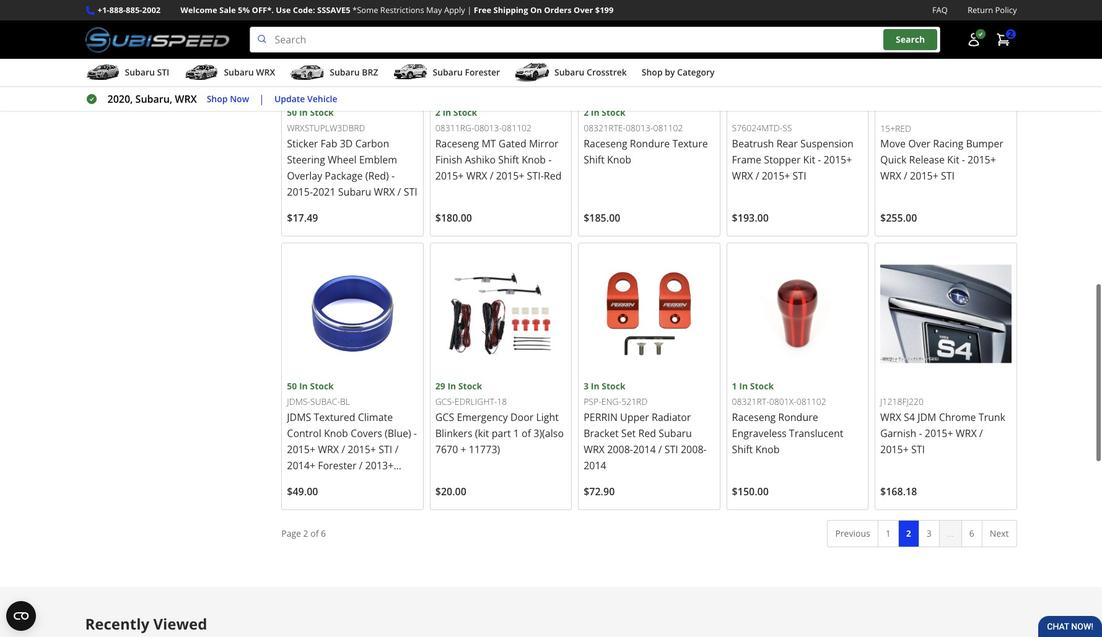 Task type: vqa. For each thing, say whether or not it's contained in the screenshot.


Task type: locate. For each thing, give the bounding box(es) containing it.
wrx inside 50 in stock jdms-subac-bl jdms textured climate control knob covers (blue) - 2015+ wrx / 2015+ sti / 2014+ forester / 2013+ crosstrek
[[318, 443, 339, 456]]

subaru for subaru brz
[[330, 66, 360, 78]]

subaru up now
[[224, 66, 254, 78]]

j1218fj220 wrx s4 jdm chrome trunk garnish - 2015+ wrx / 2015+ sti
[[881, 396, 1006, 457]]

2020,
[[108, 92, 133, 106]]

- down racing
[[962, 153, 965, 167]]

6 right 'page'
[[321, 528, 326, 540]]

engraveless
[[732, 427, 787, 440]]

forester right 2014+
[[318, 459, 357, 473]]

shop left now
[[207, 93, 228, 105]]

1 vertical spatial over
[[909, 137, 931, 151]]

viewed
[[153, 614, 207, 635]]

0 horizontal spatial 6
[[321, 528, 326, 540]]

0 vertical spatial shop
[[642, 66, 663, 78]]

2 horizontal spatial raceseng
[[732, 411, 776, 424]]

081102 for texture
[[653, 122, 683, 134]]

raceseng mt gated mirror finish ashiko shift knob - 2015+ wrx / 2015+ sti-red image
[[435, 0, 566, 106]]

racing
[[933, 137, 964, 151]]

beatrush rear suspension frame stopper kit - 2015+ wrx / 2015+ sti image
[[732, 0, 863, 106]]

$255.00
[[881, 211, 917, 225]]

of
[[522, 427, 531, 440], [311, 528, 319, 540]]

wrx down "chrome"
[[956, 427, 977, 440]]

+1-888-885-2002
[[98, 4, 161, 15]]

0 vertical spatial red
[[544, 169, 562, 183]]

rondure for engraveless
[[778, 411, 818, 424]]

/ inside 3 in stock psp-eng-521rd perrin upper radiator bracket set red subaru wrx 2008-2014 / sti 2008- 2014
[[659, 443, 662, 456]]

| left free
[[467, 4, 472, 15]]

0 horizontal spatial over
[[574, 4, 593, 15]]

sticker fab 3d carbon steering wheel emblem overlay package (red) - 2015-2021 subaru wrx / sti image
[[287, 0, 418, 106]]

sti inside beatrush rear suspension frame stopper kit - 2015+ wrx / 2015+ sti
[[793, 169, 807, 183]]

wrx down frame
[[732, 169, 753, 183]]

081102 up texture
[[653, 122, 683, 134]]

0 horizontal spatial shop
[[207, 93, 228, 105]]

1 6 from the left
[[321, 528, 326, 540]]

0 horizontal spatial of
[[311, 528, 319, 540]]

raceseng down the 08311rg-
[[435, 137, 479, 151]]

forester
[[465, 66, 500, 78], [318, 459, 357, 473]]

0 vertical spatial crosstrek
[[587, 66, 627, 78]]

2 down policy
[[1009, 28, 1013, 40]]

2015-
[[287, 185, 313, 199]]

081102 for gated
[[502, 122, 532, 134]]

stock inside 50 in stock wrxstuplw3dbrd sticker fab 3d carbon steering wheel emblem overlay package (red) - 2015-2021 subaru wrx / sti
[[310, 107, 334, 119]]

in up 08321rte-
[[591, 107, 600, 119]]

suspension
[[801, 137, 854, 151]]

stock up 08321rte-
[[602, 107, 626, 119]]

shift inside '2 in stock 08321rte-08013-081102 raceseng rondure texture shift knob'
[[584, 153, 605, 167]]

1 horizontal spatial red
[[639, 427, 656, 440]]

1 vertical spatial 1
[[514, 427, 519, 440]]

in inside 1 in stock 08321rt-0801x-081102 raceseng rondure engraveless translucent shift knob
[[739, 380, 748, 392]]

081102 up translucent
[[797, 396, 826, 408]]

/
[[490, 169, 494, 183], [756, 169, 759, 183], [904, 169, 908, 183], [398, 185, 401, 199], [980, 427, 983, 440], [342, 443, 345, 456], [395, 443, 399, 456], [659, 443, 662, 456], [359, 459, 363, 473]]

raceseng for finish
[[435, 137, 479, 151]]

0 vertical spatial over
[[574, 4, 593, 15]]

knob inside 2 in stock 08311rg-08013-081102 raceseng mt gated mirror finish ashiko shift knob - 2015+ wrx / 2015+ sti-red
[[522, 153, 546, 167]]

50 for subac-
[[287, 380, 297, 392]]

subaru down radiator
[[659, 427, 692, 440]]

sti inside 50 in stock jdms-subac-bl jdms textured climate control knob covers (blue) - 2015+ wrx / 2015+ sti / 2014+ forester / 2013+ crosstrek
[[379, 443, 392, 456]]

2 horizontal spatial 1
[[886, 528, 891, 540]]

- right (blue)
[[414, 427, 417, 440]]

stock inside 3 in stock psp-eng-521rd perrin upper radiator bracket set red subaru wrx 2008-2014 / sti 2008- 2014
[[602, 380, 626, 392]]

2 horizontal spatial shift
[[732, 443, 753, 456]]

0 horizontal spatial forester
[[318, 459, 357, 473]]

08321rt-
[[732, 396, 769, 408]]

subaru,
[[135, 92, 172, 106]]

1 horizontal spatial over
[[909, 137, 931, 151]]

red right 'set'
[[639, 427, 656, 440]]

stock down vehicle
[[310, 107, 334, 119]]

in for raceseng rondure engraveless translucent shift knob
[[739, 380, 748, 392]]

subaru inside dropdown button
[[125, 66, 155, 78]]

- inside 50 in stock jdms-subac-bl jdms textured climate control knob covers (blue) - 2015+ wrx / 2015+ sti / 2014+ forester / 2013+ crosstrek
[[414, 427, 417, 440]]

bumper
[[966, 137, 1004, 151]]

brz
[[362, 66, 378, 78]]

081102 inside 1 in stock 08321rt-0801x-081102 raceseng rondure engraveless translucent shift knob
[[797, 396, 826, 408]]

1 vertical spatial 2 button
[[898, 520, 919, 548]]

2015+ down release
[[910, 169, 939, 183]]

ss
[[783, 122, 792, 134]]

1 50 from the top
[[287, 107, 297, 119]]

0 vertical spatial |
[[467, 4, 472, 15]]

stock inside 29 in stock gcs-edrlight-18 gcs emergency door light blinkers (kit part 1 of 3)(also 7670 + 11773)
[[458, 380, 482, 392]]

stock up edrlight-
[[458, 380, 482, 392]]

08311rg-
[[435, 122, 474, 134]]

translucent
[[789, 427, 844, 440]]

0 vertical spatial of
[[522, 427, 531, 440]]

shop by category button
[[642, 61, 715, 86]]

in for jdms textured climate control knob covers (blue) - 2015+ wrx / 2015+ sti / 2014+ forester / 2013+ crosstrek
[[299, 380, 308, 392]]

stock up '08321rt-'
[[750, 380, 774, 392]]

in up psp-
[[591, 380, 600, 392]]

081102 inside 2 in stock 08311rg-08013-081102 raceseng mt gated mirror finish ashiko shift knob - 2015+ wrx / 2015+ sti-red
[[502, 122, 532, 134]]

1 horizontal spatial 08013-
[[626, 122, 653, 134]]

shop for shop by category
[[642, 66, 663, 78]]

1 vertical spatial crosstrek
[[287, 475, 331, 489]]

raceseng inside '2 in stock 08321rte-08013-081102 raceseng rondure texture shift knob'
[[584, 137, 628, 151]]

policy
[[996, 4, 1017, 15]]

1 2008- from the left
[[607, 443, 633, 456]]

kit inside beatrush rear suspension frame stopper kit - 2015+ wrx / 2015+ sti
[[803, 153, 816, 167]]

3 for 3
[[927, 528, 932, 540]]

1 horizontal spatial 1
[[732, 380, 737, 392]]

0 horizontal spatial 1
[[514, 427, 519, 440]]

2 up 08321rte-
[[584, 107, 589, 119]]

in up the 08311rg-
[[443, 107, 451, 119]]

+
[[461, 443, 466, 456]]

2014+
[[287, 459, 315, 473]]

set
[[621, 427, 636, 440]]

crosstrek inside dropdown button
[[587, 66, 627, 78]]

knob down 08321rte-
[[607, 153, 631, 167]]

over up release
[[909, 137, 931, 151]]

wrx inside 50 in stock wrxstuplw3dbrd sticker fab 3d carbon steering wheel emblem overlay package (red) - 2015-2021 subaru wrx / sti
[[374, 185, 395, 199]]

0 horizontal spatial red
[[544, 169, 562, 183]]

stock up eng-
[[602, 380, 626, 392]]

0 vertical spatial 2014
[[633, 443, 656, 456]]

wrx inside dropdown button
[[256, 66, 275, 78]]

rondure inside 1 in stock 08321rt-0801x-081102 raceseng rondure engraveless translucent shift knob
[[778, 411, 818, 424]]

wrx down ashiko
[[466, 169, 487, 183]]

- inside 50 in stock wrxstuplw3dbrd sticker fab 3d carbon steering wheel emblem overlay package (red) - 2015-2021 subaru wrx / sti
[[392, 169, 395, 183]]

raceseng inside 1 in stock 08321rt-0801x-081102 raceseng rondure engraveless translucent shift knob
[[732, 411, 776, 424]]

0 horizontal spatial rondure
[[630, 137, 670, 151]]

0 horizontal spatial 3
[[584, 380, 589, 392]]

subaru right a subaru forester thumbnail image
[[433, 66, 463, 78]]

update vehicle
[[274, 93, 337, 105]]

0 vertical spatial 3
[[584, 380, 589, 392]]

wrx down the quick
[[881, 169, 902, 183]]

in inside 3 in stock psp-eng-521rd perrin upper radiator bracket set red subaru wrx 2008-2014 / sti 2008- 2014
[[591, 380, 600, 392]]

1 up '08321rt-'
[[732, 380, 737, 392]]

1 horizontal spatial raceseng
[[584, 137, 628, 151]]

0 vertical spatial 50
[[287, 107, 297, 119]]

0 horizontal spatial shift
[[498, 153, 519, 167]]

3 button
[[919, 520, 940, 548]]

carbon
[[355, 137, 389, 151]]

page 2 of 6
[[282, 528, 326, 540]]

08013- inside '2 in stock 08321rte-08013-081102 raceseng rondure texture shift knob'
[[626, 122, 653, 134]]

3
[[584, 380, 589, 392], [927, 528, 932, 540]]

sale
[[219, 4, 236, 15]]

1 horizontal spatial 2008-
[[681, 443, 707, 456]]

2 button
[[990, 27, 1017, 52], [898, 520, 919, 548]]

stock inside 2 in stock 08311rg-08013-081102 raceseng mt gated mirror finish ashiko shift knob - 2015+ wrx / 2015+ sti-red
[[454, 107, 477, 119]]

light
[[536, 411, 559, 424]]

shop left by
[[642, 66, 663, 78]]

stock inside 50 in stock jdms-subac-bl jdms textured climate control knob covers (blue) - 2015+ wrx / 2015+ sti / 2014+ forester / 2013+ crosstrek
[[310, 380, 334, 392]]

2008- down 'set'
[[607, 443, 633, 456]]

2 up the 08311rg-
[[435, 107, 440, 119]]

s76024mtd-ss
[[732, 122, 792, 134]]

kit
[[803, 153, 816, 167], [948, 153, 960, 167]]

$17.49
[[287, 211, 318, 225]]

rondure inside '2 in stock 08321rte-08013-081102 raceseng rondure texture shift knob'
[[630, 137, 670, 151]]

stock
[[310, 107, 334, 119], [454, 107, 477, 119], [602, 107, 626, 119], [310, 380, 334, 392], [458, 380, 482, 392], [602, 380, 626, 392], [750, 380, 774, 392]]

50 inside 50 in stock jdms-subac-bl jdms textured climate control knob covers (blue) - 2015+ wrx / 2015+ sti / 2014+ forester / 2013+ crosstrek
[[287, 380, 297, 392]]

raceseng down 08321rte-
[[584, 137, 628, 151]]

shift
[[498, 153, 519, 167], [584, 153, 605, 167], [732, 443, 753, 456]]

raceseng rondure engraveless translucent shift knob image
[[732, 249, 863, 380]]

stock for raceseng rondure engraveless translucent shift knob
[[750, 380, 774, 392]]

- down mirror
[[549, 153, 552, 167]]

1 horizontal spatial shift
[[584, 153, 605, 167]]

raceseng down '08321rt-'
[[732, 411, 776, 424]]

/ inside j1218fj220 wrx s4 jdm chrome trunk garnish - 2015+ wrx / 2015+ sti
[[980, 427, 983, 440]]

knob inside 50 in stock jdms-subac-bl jdms textured climate control knob covers (blue) - 2015+ wrx / 2015+ sti / 2014+ forester / 2013+ crosstrek
[[324, 427, 348, 440]]

over left $199 at the right top
[[574, 4, 593, 15]]

0 horizontal spatial 08013-
[[474, 122, 502, 134]]

red
[[544, 169, 562, 183], [639, 427, 656, 440]]

forester inside dropdown button
[[465, 66, 500, 78]]

in up jdms-
[[299, 380, 308, 392]]

1 horizontal spatial 3
[[927, 528, 932, 540]]

wrx down (red) on the top left
[[374, 185, 395, 199]]

2 kit from the left
[[948, 153, 960, 167]]

previous button
[[828, 520, 878, 548]]

subaru right a subaru crosstrek thumbnail image on the left top
[[555, 66, 585, 78]]

kit down racing
[[948, 153, 960, 167]]

1 vertical spatial forester
[[318, 459, 357, 473]]

crosstrek down 2014+
[[287, 475, 331, 489]]

gcs emergency door light blinkers (kit part 1 of 3)(also 7670 + 11773) image
[[435, 249, 566, 380]]

2 50 from the top
[[287, 380, 297, 392]]

in up '08321rt-'
[[739, 380, 748, 392]]

1 horizontal spatial 6
[[970, 528, 975, 540]]

stopper
[[764, 153, 801, 167]]

of right 'page'
[[311, 528, 319, 540]]

emblem
[[359, 153, 397, 167]]

garnish
[[881, 427, 917, 440]]

2008- down radiator
[[681, 443, 707, 456]]

- inside 2 in stock 08311rg-08013-081102 raceseng mt gated mirror finish ashiko shift knob - 2015+ wrx / 2015+ sti-red
[[549, 153, 552, 167]]

search button
[[884, 29, 938, 50]]

in for perrin upper radiator bracket set red subaru wrx 2008-2014 / sti 2008- 2014
[[591, 380, 600, 392]]

mirror
[[529, 137, 559, 151]]

1 vertical spatial shop
[[207, 93, 228, 105]]

vehicle
[[307, 93, 337, 105]]

stock inside '2 in stock 08321rte-08013-081102 raceseng rondure texture shift knob'
[[602, 107, 626, 119]]

2015+ down 'suspension'
[[824, 153, 852, 167]]

subaru up 2020, subaru, wrx
[[125, 66, 155, 78]]

rondure left texture
[[630, 137, 670, 151]]

subaru sti button
[[85, 61, 169, 86]]

texture
[[673, 137, 708, 151]]

0 horizontal spatial 2008-
[[607, 443, 633, 456]]

0 vertical spatial forester
[[465, 66, 500, 78]]

sti-
[[527, 169, 544, 183]]

/ inside move over racing bumper quick release kit - 2015+ wrx / 2015+ sti
[[904, 169, 908, 183]]

subaru inside 50 in stock wrxstuplw3dbrd sticker fab 3d carbon steering wheel emblem overlay package (red) - 2015-2021 subaru wrx / sti
[[338, 185, 371, 199]]

shift inside 2 in stock 08311rg-08013-081102 raceseng mt gated mirror finish ashiko shift knob - 2015+ wrx / 2015+ sti-red
[[498, 153, 519, 167]]

0 horizontal spatial kit
[[803, 153, 816, 167]]

open widget image
[[6, 602, 36, 631]]

7670
[[435, 443, 458, 456]]

wrx down "control"
[[318, 443, 339, 456]]

| right now
[[259, 92, 265, 106]]

081102
[[502, 122, 532, 134], [653, 122, 683, 134], [797, 396, 826, 408]]

1 horizontal spatial 2014
[[633, 443, 656, 456]]

return policy link
[[968, 4, 1017, 17]]

1 horizontal spatial crosstrek
[[587, 66, 627, 78]]

1 vertical spatial 50
[[287, 380, 297, 392]]

in down update vehicle "button"
[[299, 107, 308, 119]]

on
[[530, 4, 542, 15]]

over
[[574, 4, 593, 15], [909, 137, 931, 151]]

2 6 from the left
[[970, 528, 975, 540]]

0 vertical spatial rondure
[[630, 137, 670, 151]]

50 for sticker
[[287, 107, 297, 119]]

a subaru brz thumbnail image image
[[290, 63, 325, 82]]

1 right previous
[[886, 528, 891, 540]]

1 button
[[878, 520, 899, 548]]

2 08013- from the left
[[626, 122, 653, 134]]

in inside '2 in stock 08321rte-08013-081102 raceseng rondure texture shift knob'
[[591, 107, 600, 119]]

1 inside button
[[886, 528, 891, 540]]

release
[[909, 153, 945, 167]]

3 left ...
[[927, 528, 932, 540]]

move over racing bumper quick release kit - 2015+ wrx / 2015+ sti image
[[881, 0, 1012, 106]]

6 right ...
[[970, 528, 975, 540]]

081102 up gated
[[502, 122, 532, 134]]

2015+ down covers
[[348, 443, 376, 456]]

in right 29
[[448, 380, 456, 392]]

0 vertical spatial 1
[[732, 380, 737, 392]]

2 button left ellipses image at right bottom
[[898, 520, 919, 548]]

shift down 08321rte-
[[584, 153, 605, 167]]

stock inside 1 in stock 08321rt-0801x-081102 raceseng rondure engraveless translucent shift knob
[[750, 380, 774, 392]]

wrxstuplw3dbrd
[[287, 122, 365, 134]]

rondure down 0801x-
[[778, 411, 818, 424]]

3 up psp-
[[584, 380, 589, 392]]

stock up subac-
[[310, 380, 334, 392]]

|
[[467, 4, 472, 15], [259, 92, 265, 106]]

by
[[665, 66, 675, 78]]

2014 down 'set'
[[633, 443, 656, 456]]

08013- inside 2 in stock 08311rg-08013-081102 raceseng mt gated mirror finish ashiko shift knob - 2015+ wrx / 2015+ sti-red
[[474, 122, 502, 134]]

in inside 50 in stock jdms-subac-bl jdms textured climate control knob covers (blue) - 2015+ wrx / 2015+ sti / 2014+ forester / 2013+ crosstrek
[[299, 380, 308, 392]]

kit inside move over racing bumper quick release kit - 2015+ wrx / 2015+ sti
[[948, 153, 960, 167]]

shift inside 1 in stock 08321rt-0801x-081102 raceseng rondure engraveless translucent shift knob
[[732, 443, 753, 456]]

3)(also
[[534, 427, 564, 440]]

2 horizontal spatial 081102
[[797, 396, 826, 408]]

wrx down bracket
[[584, 443, 605, 456]]

red down mirror
[[544, 169, 562, 183]]

of down "door"
[[522, 427, 531, 440]]

shift down engraveless
[[732, 443, 753, 456]]

2015+ down bumper
[[968, 153, 996, 167]]

raceseng for shift
[[732, 411, 776, 424]]

1 horizontal spatial rondure
[[778, 411, 818, 424]]

3 inside 3 in stock psp-eng-521rd perrin upper radiator bracket set red subaru wrx 2008-2014 / sti 2008- 2014
[[584, 380, 589, 392]]

1 for 1 in stock 08321rt-0801x-081102 raceseng rondure engraveless translucent shift knob
[[732, 380, 737, 392]]

kit down 'suspension'
[[803, 153, 816, 167]]

081102 inside '2 in stock 08321rte-08013-081102 raceseng rondure texture shift knob'
[[653, 122, 683, 134]]

1 vertical spatial 3
[[927, 528, 932, 540]]

wrx up update
[[256, 66, 275, 78]]

stock up the 08311rg-
[[454, 107, 477, 119]]

- down jdm
[[919, 427, 923, 440]]

3d
[[340, 137, 353, 151]]

6 inside "button"
[[970, 528, 975, 540]]

in inside 50 in stock wrxstuplw3dbrd sticker fab 3d carbon steering wheel emblem overlay package (red) - 2015-2021 subaru wrx / sti
[[299, 107, 308, 119]]

6
[[321, 528, 326, 540], [970, 528, 975, 540]]

1 right part
[[514, 427, 519, 440]]

08013- for rondure
[[626, 122, 653, 134]]

1 horizontal spatial 081102
[[653, 122, 683, 134]]

- down 'suspension'
[[818, 153, 821, 167]]

2015+
[[824, 153, 852, 167], [968, 153, 996, 167], [435, 169, 464, 183], [496, 169, 525, 183], [762, 169, 790, 183], [910, 169, 939, 183], [925, 427, 953, 440], [287, 443, 315, 456], [348, 443, 376, 456], [881, 443, 909, 457]]

wrx inside beatrush rear suspension frame stopper kit - 2015+ wrx / 2015+ sti
[[732, 169, 753, 183]]

off*.
[[252, 4, 274, 15]]

trunk
[[979, 411, 1006, 424]]

may
[[426, 4, 442, 15]]

2014 up $72.90
[[584, 459, 607, 473]]

crosstrek down search input field
[[587, 66, 627, 78]]

2015+ down garnish
[[881, 443, 909, 457]]

subaru sti
[[125, 66, 169, 78]]

50 inside 50 in stock wrxstuplw3dbrd sticker fab 3d carbon steering wheel emblem overlay package (red) - 2015-2021 subaru wrx / sti
[[287, 107, 297, 119]]

50 up jdms-
[[287, 380, 297, 392]]

stock for raceseng mt gated mirror finish ashiko shift knob - 2015+ wrx / 2015+ sti-red
[[454, 107, 477, 119]]

knob down engraveless
[[756, 443, 780, 456]]

-
[[549, 153, 552, 167], [818, 153, 821, 167], [962, 153, 965, 167], [392, 169, 395, 183], [414, 427, 417, 440], [919, 427, 923, 440]]

2 vertical spatial 1
[[886, 528, 891, 540]]

shop
[[642, 66, 663, 78], [207, 93, 228, 105]]

1 horizontal spatial shop
[[642, 66, 663, 78]]

885-
[[126, 4, 142, 15]]

in inside 2 in stock 08311rg-08013-081102 raceseng mt gated mirror finish ashiko shift knob - 2015+ wrx / 2015+ sti-red
[[443, 107, 451, 119]]

1 inside 29 in stock gcs-edrlight-18 gcs emergency door light blinkers (kit part 1 of 3)(also 7670 + 11773)
[[514, 427, 519, 440]]

50 down update
[[287, 107, 297, 119]]

1 vertical spatial rondure
[[778, 411, 818, 424]]

- right (red) on the top left
[[392, 169, 395, 183]]

0 horizontal spatial crosstrek
[[287, 475, 331, 489]]

forester inside 50 in stock jdms-subac-bl jdms textured climate control knob covers (blue) - 2015+ wrx / 2015+ sti / 2014+ forester / 2013+ crosstrek
[[318, 459, 357, 473]]

forester left a subaru crosstrek thumbnail image on the left top
[[465, 66, 500, 78]]

1 vertical spatial red
[[639, 427, 656, 440]]

in inside 29 in stock gcs-edrlight-18 gcs emergency door light blinkers (kit part 1 of 3)(also 7670 + 11773)
[[448, 380, 456, 392]]

08013- for mt
[[474, 122, 502, 134]]

subaru down package
[[338, 185, 371, 199]]

shop inside dropdown button
[[642, 66, 663, 78]]

subac-
[[310, 396, 340, 408]]

1 horizontal spatial of
[[522, 427, 531, 440]]

1 horizontal spatial 2 button
[[990, 27, 1017, 52]]

knob down textured
[[324, 427, 348, 440]]

2 button right button image
[[990, 27, 1017, 52]]

0 horizontal spatial raceseng
[[435, 137, 479, 151]]

perrin upper radiator bracket set red subaru wrx 2008-2014 / sti 2008-2014 image
[[584, 249, 715, 380]]

1 inside 1 in stock 08321rt-0801x-081102 raceseng rondure engraveless translucent shift knob
[[732, 380, 737, 392]]

shift down gated
[[498, 153, 519, 167]]

wrx
[[256, 66, 275, 78], [175, 92, 197, 106], [466, 169, 487, 183], [732, 169, 753, 183], [881, 169, 902, 183], [374, 185, 395, 199], [881, 411, 902, 424], [956, 427, 977, 440], [318, 443, 339, 456], [584, 443, 605, 456]]

3 inside button
[[927, 528, 932, 540]]

08013-
[[474, 122, 502, 134], [626, 122, 653, 134]]

1 vertical spatial 2014
[[584, 459, 607, 473]]

2015+ up 2014+
[[287, 443, 315, 456]]

1 horizontal spatial forester
[[465, 66, 500, 78]]

1 08013- from the left
[[474, 122, 502, 134]]

raceseng
[[435, 137, 479, 151], [584, 137, 628, 151], [732, 411, 776, 424]]

1 kit from the left
[[803, 153, 816, 167]]

raceseng inside 2 in stock 08311rg-08013-081102 raceseng mt gated mirror finish ashiko shift knob - 2015+ wrx / 2015+ sti-red
[[435, 137, 479, 151]]

j1218fj220
[[881, 396, 924, 408]]

knob up sti-
[[522, 153, 546, 167]]

5%
[[238, 4, 250, 15]]

1 horizontal spatial kit
[[948, 153, 960, 167]]

3 in stock psp-eng-521rd perrin upper radiator bracket set red subaru wrx 2008-2014 / sti 2008- 2014
[[584, 380, 707, 473]]

button image
[[966, 32, 981, 47]]

subaru left brz
[[330, 66, 360, 78]]

2015+ left sti-
[[496, 169, 525, 183]]

0 horizontal spatial 081102
[[502, 122, 532, 134]]

package
[[325, 169, 363, 183]]

0 horizontal spatial |
[[259, 92, 265, 106]]



Task type: describe. For each thing, give the bounding box(es) containing it.
shop for shop now
[[207, 93, 228, 105]]

search
[[896, 34, 925, 45]]

fab
[[321, 137, 337, 151]]

2015+ down stopper
[[762, 169, 790, 183]]

move over racing bumper quick release kit - 2015+ wrx / 2015+ sti
[[881, 137, 1004, 183]]

2020, subaru, wrx
[[108, 92, 197, 106]]

knob inside '2 in stock 08321rte-08013-081102 raceseng rondure texture shift knob'
[[607, 153, 631, 167]]

move
[[881, 137, 906, 151]]

subaru for subaru wrx
[[224, 66, 254, 78]]

mt
[[482, 137, 496, 151]]

a subaru forester thumbnail image image
[[393, 63, 428, 82]]

faq
[[933, 4, 948, 15]]

0 horizontal spatial 2 button
[[898, 520, 919, 548]]

$168.18
[[881, 485, 917, 499]]

shop now
[[207, 93, 249, 105]]

2002
[[142, 4, 161, 15]]

s76024mtd-
[[732, 122, 783, 134]]

in for raceseng rondure texture shift knob
[[591, 107, 600, 119]]

gated
[[499, 137, 527, 151]]

sti inside move over racing bumper quick release kit - 2015+ wrx / 2015+ sti
[[941, 169, 955, 183]]

control
[[287, 427, 321, 440]]

/ inside 2 in stock 08311rg-08013-081102 raceseng mt gated mirror finish ashiko shift knob - 2015+ wrx / 2015+ sti-red
[[490, 169, 494, 183]]

steering
[[287, 153, 325, 167]]

subaru crosstrek button
[[515, 61, 627, 86]]

subaru forester button
[[393, 61, 500, 86]]

2015+ down jdm
[[925, 427, 953, 440]]

wrx up garnish
[[881, 411, 902, 424]]

upper
[[620, 411, 649, 424]]

next
[[990, 528, 1009, 540]]

29 in stock gcs-edrlight-18 gcs emergency door light blinkers (kit part 1 of 3)(also 7670 + 11773)
[[435, 380, 564, 456]]

finish
[[435, 153, 462, 167]]

beatrush rear suspension frame stopper kit - 2015+ wrx / 2015+ sti
[[732, 137, 854, 183]]

stock for sticker fab 3d carbon steering wheel emblem overlay package (red) - 2015-2021 subaru wrx / sti
[[310, 107, 334, 119]]

2015+ down finish
[[435, 169, 464, 183]]

1 in stock 08321rt-0801x-081102 raceseng rondure engraveless translucent shift knob
[[732, 380, 844, 456]]

subaru for subaru forester
[[433, 66, 463, 78]]

quick
[[881, 153, 907, 167]]

888-
[[109, 4, 126, 15]]

free
[[474, 4, 491, 15]]

a subaru sti thumbnail image image
[[85, 63, 120, 82]]

stock for gcs emergency door light blinkers (kit part 1 of 3)(also 7670 + 11773)
[[458, 380, 482, 392]]

2 in stock 08321rte-08013-081102 raceseng rondure texture shift knob
[[584, 107, 708, 167]]

2 inside 2 in stock 08311rg-08013-081102 raceseng mt gated mirror finish ashiko shift knob - 2015+ wrx / 2015+ sti-red
[[435, 107, 440, 119]]

/ inside beatrush rear suspension frame stopper kit - 2015+ wrx / 2015+ sti
[[756, 169, 759, 183]]

rear
[[777, 137, 798, 151]]

a subaru wrx thumbnail image image
[[184, 63, 219, 82]]

knob inside 1 in stock 08321rt-0801x-081102 raceseng rondure engraveless translucent shift knob
[[756, 443, 780, 456]]

in for sticker fab 3d carbon steering wheel emblem overlay package (red) - 2015-2021 subaru wrx / sti
[[299, 107, 308, 119]]

rondure for texture
[[630, 137, 670, 151]]

1 vertical spatial of
[[311, 528, 319, 540]]

frame
[[732, 153, 762, 167]]

ellipses image
[[939, 520, 962, 548]]

$150.00
[[732, 485, 769, 499]]

raceseng rondure texture shift knob image
[[584, 0, 715, 106]]

50 in stock jdms-subac-bl jdms textured climate control knob covers (blue) - 2015+ wrx / 2015+ sti / 2014+ forester / 2013+ crosstrek
[[287, 380, 417, 489]]

return policy
[[968, 4, 1017, 15]]

1 for 1
[[886, 528, 891, 540]]

raceseng for knob
[[584, 137, 628, 151]]

+1-888-885-2002 link
[[98, 4, 161, 17]]

previous
[[836, 528, 870, 540]]

$180.00
[[435, 211, 472, 225]]

subaru brz button
[[290, 61, 378, 86]]

welcome sale 5% off*. use code: sssave5
[[180, 4, 351, 15]]

emergency
[[457, 411, 508, 424]]

+1-
[[98, 4, 109, 15]]

- inside move over racing bumper quick release kit - 2015+ wrx / 2015+ sti
[[962, 153, 965, 167]]

11773)
[[469, 443, 500, 456]]

081102 for engraveless
[[797, 396, 826, 408]]

sticker
[[287, 137, 318, 151]]

red inside 3 in stock psp-eng-521rd perrin upper radiator bracket set red subaru wrx 2008-2014 / sti 2008- 2014
[[639, 427, 656, 440]]

wrx inside 3 in stock psp-eng-521rd perrin upper radiator bracket set red subaru wrx 2008-2014 / sti 2008- 2014
[[584, 443, 605, 456]]

over inside move over racing bumper quick release kit - 2015+ wrx / 2015+ sti
[[909, 137, 931, 151]]

perrin
[[584, 411, 618, 424]]

jdm
[[918, 411, 937, 424]]

update
[[274, 93, 305, 105]]

beatrush
[[732, 137, 774, 151]]

covers
[[351, 427, 382, 440]]

2 right 'page'
[[303, 528, 308, 540]]

6 button
[[962, 520, 983, 548]]

sti inside 50 in stock wrxstuplw3dbrd sticker fab 3d carbon steering wheel emblem overlay package (red) - 2015-2021 subaru wrx / sti
[[404, 185, 417, 199]]

blinkers
[[435, 427, 473, 440]]

overlay
[[287, 169, 322, 183]]

subaru for subaru sti
[[125, 66, 155, 78]]

eng-
[[602, 396, 622, 408]]

wrx s4 jdm chrome trunk garnish - 2015+ wrx / 2015+ sti image
[[881, 249, 1012, 380]]

wrx inside 2 in stock 08311rg-08013-081102 raceseng mt gated mirror finish ashiko shift knob - 2015+ wrx / 2015+ sti-red
[[466, 169, 487, 183]]

$199
[[595, 4, 614, 15]]

(red)
[[365, 169, 389, 183]]

wrx down a subaru wrx thumbnail image
[[175, 92, 197, 106]]

a subaru crosstrek thumbnail image image
[[515, 63, 550, 82]]

wheel
[[328, 153, 357, 167]]

restrictions
[[380, 4, 424, 15]]

wrx inside move over racing bumper quick release kit - 2015+ wrx / 2015+ sti
[[881, 169, 902, 183]]

/ inside 50 in stock wrxstuplw3dbrd sticker fab 3d carbon steering wheel emblem overlay package (red) - 2015-2021 subaru wrx / sti
[[398, 185, 401, 199]]

subaru for subaru crosstrek
[[555, 66, 585, 78]]

sssave5
[[317, 4, 351, 15]]

welcome
[[180, 4, 217, 15]]

sti inside j1218fj220 wrx s4 jdm chrome trunk garnish - 2015+ wrx / 2015+ sti
[[911, 443, 925, 457]]

jdms textured climate control knob covers (blue) - 2015+ wrx / 2015+ sti / 2014+ forester / 2013+ crosstrek image
[[287, 249, 418, 380]]

use
[[276, 4, 291, 15]]

stock for raceseng rondure texture shift knob
[[602, 107, 626, 119]]

red inside 2 in stock 08311rg-08013-081102 raceseng mt gated mirror finish ashiko shift knob - 2015+ wrx / 2015+ sti-red
[[544, 169, 562, 183]]

sti inside dropdown button
[[157, 66, 169, 78]]

jdms
[[287, 411, 311, 424]]

subaru wrx button
[[184, 61, 275, 86]]

edrlight-
[[455, 396, 497, 408]]

of inside 29 in stock gcs-edrlight-18 gcs emergency door light blinkers (kit part 1 of 3)(also 7670 + 11773)
[[522, 427, 531, 440]]

in for gcs emergency door light blinkers (kit part 1 of 3)(also 7670 + 11773)
[[448, 380, 456, 392]]

15+red
[[881, 122, 912, 134]]

recently viewed
[[85, 614, 207, 635]]

18
[[497, 396, 507, 408]]

sti inside 3 in stock psp-eng-521rd perrin upper radiator bracket set red subaru wrx 2008-2014 / sti 2008- 2014
[[665, 443, 678, 456]]

bl
[[340, 396, 350, 408]]

0 vertical spatial 2 button
[[990, 27, 1017, 52]]

psp-
[[584, 396, 602, 408]]

crosstrek inside 50 in stock jdms-subac-bl jdms textured climate control knob covers (blue) - 2015+ wrx / 2015+ sti / 2014+ forester / 2013+ crosstrek
[[287, 475, 331, 489]]

...
[[947, 528, 954, 540]]

stock for perrin upper radiator bracket set red subaru wrx 2008-2014 / sti 2008- 2014
[[602, 380, 626, 392]]

1 vertical spatial |
[[259, 92, 265, 106]]

1 horizontal spatial |
[[467, 4, 472, 15]]

0 horizontal spatial 2014
[[584, 459, 607, 473]]

*some restrictions may apply | free shipping on orders over $199
[[353, 4, 614, 15]]

$72.90
[[584, 485, 615, 499]]

subaru inside 3 in stock psp-eng-521rd perrin upper radiator bracket set red subaru wrx 2008-2014 / sti 2008- 2014
[[659, 427, 692, 440]]

subispeed logo image
[[85, 27, 230, 53]]

3 for 3 in stock psp-eng-521rd perrin upper radiator bracket set red subaru wrx 2008-2014 / sti 2008- 2014
[[584, 380, 589, 392]]

subaru brz
[[330, 66, 378, 78]]

2 left 3 button
[[906, 528, 911, 540]]

next button
[[982, 520, 1017, 548]]

radiator
[[652, 411, 691, 424]]

2 2008- from the left
[[681, 443, 707, 456]]

part
[[492, 427, 511, 440]]

0801x-
[[769, 396, 797, 408]]

stock for jdms textured climate control knob covers (blue) - 2015+ wrx / 2015+ sti / 2014+ forester / 2013+ crosstrek
[[310, 380, 334, 392]]

2 inside '2 in stock 08321rte-08013-081102 raceseng rondure texture shift knob'
[[584, 107, 589, 119]]

- inside j1218fj220 wrx s4 jdm chrome trunk garnish - 2015+ wrx / 2015+ sti
[[919, 427, 923, 440]]

page
[[282, 528, 301, 540]]

in for raceseng mt gated mirror finish ashiko shift knob - 2015+ wrx / 2015+ sti-red
[[443, 107, 451, 119]]

- inside beatrush rear suspension frame stopper kit - 2015+ wrx / 2015+ sti
[[818, 153, 821, 167]]

search input field
[[249, 27, 940, 53]]

*some
[[353, 4, 378, 15]]



